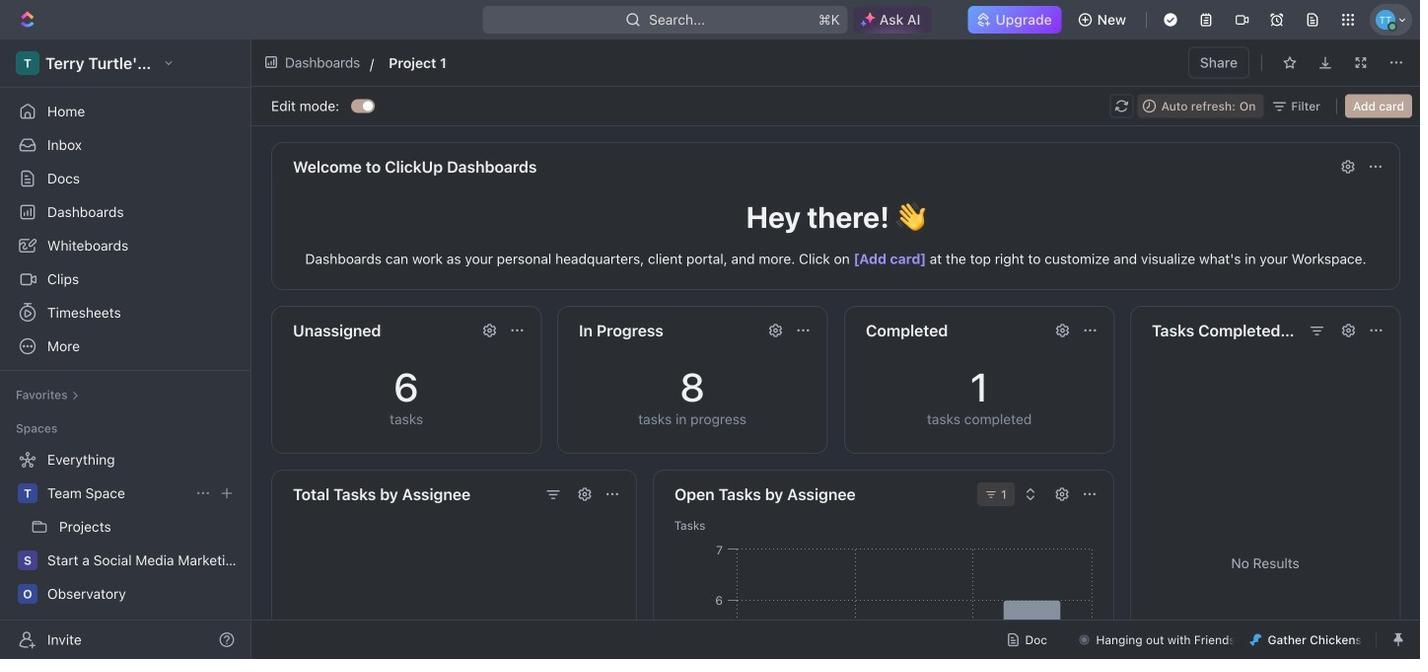 Task type: describe. For each thing, give the bounding box(es) containing it.
observatory, , element
[[18, 584, 37, 604]]

start a social media marketing agency, , element
[[18, 551, 37, 570]]



Task type: vqa. For each thing, say whether or not it's contained in the screenshot.
text box
yes



Task type: locate. For each thing, give the bounding box(es) containing it.
tree
[[8, 444, 243, 659]]

terry turtle's workspace, , element
[[16, 51, 39, 75]]

team space, , element
[[18, 483, 37, 503]]

None text field
[[389, 51, 708, 75]]

drumstick bite image
[[1251, 634, 1262, 646]]

sidebar navigation
[[0, 39, 256, 659]]

tree inside "sidebar" navigation
[[8, 444, 243, 659]]



